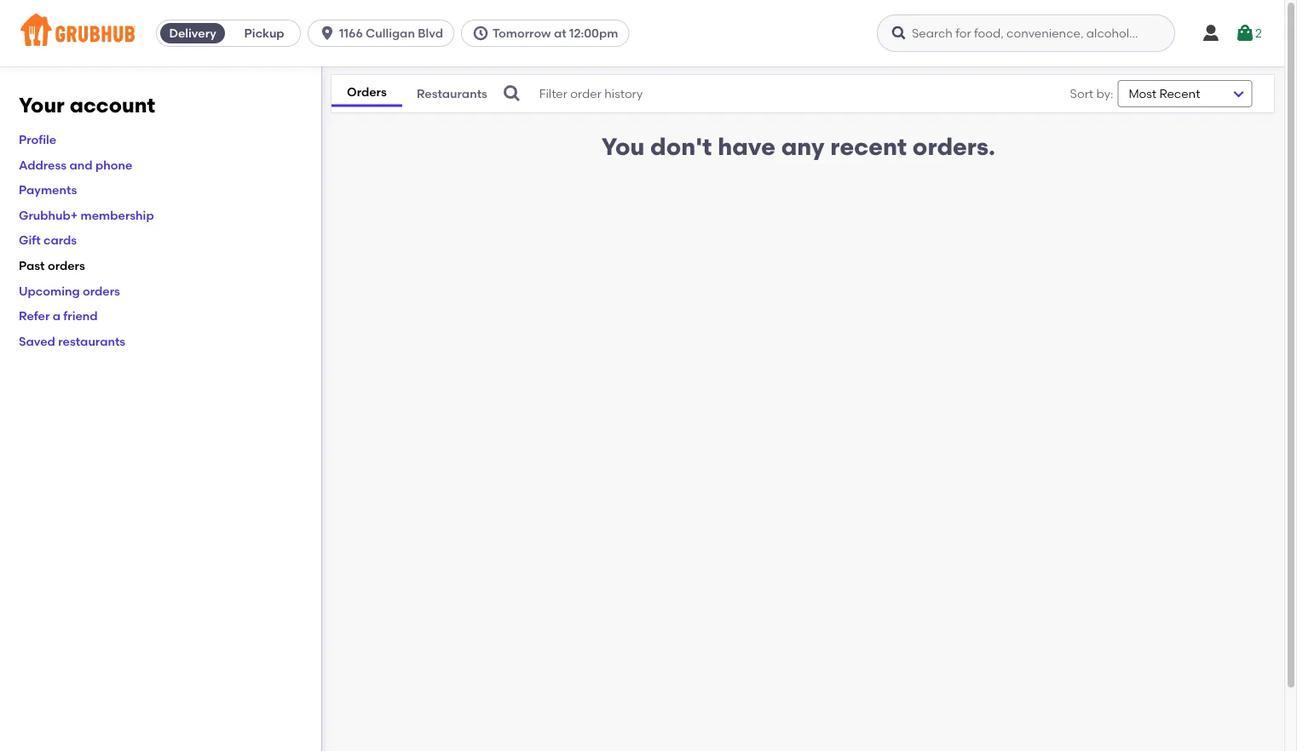 Task type: describe. For each thing, give the bounding box(es) containing it.
address
[[19, 158, 67, 172]]

gift
[[19, 233, 41, 248]]

1166 culligan blvd
[[339, 26, 443, 40]]

blvd
[[418, 26, 443, 40]]

Filter order history search field
[[502, 75, 1019, 113]]

1166
[[339, 26, 363, 40]]

payments link
[[19, 183, 77, 197]]

restaurants
[[417, 86, 488, 101]]

12:00pm
[[569, 26, 618, 40]]

your account
[[19, 93, 155, 118]]

have
[[718, 133, 776, 161]]

at
[[554, 26, 567, 40]]

delivery button
[[157, 20, 229, 47]]

and
[[70, 158, 93, 172]]

upcoming orders link
[[19, 284, 120, 298]]

svg image for 1166 culligan blvd
[[319, 25, 336, 42]]

gift cards
[[19, 233, 77, 248]]

profile link
[[19, 132, 56, 147]]

grubhub+
[[19, 208, 78, 223]]

svg image inside tomorrow at 12:00pm button
[[472, 25, 489, 42]]

culligan
[[366, 26, 415, 40]]

pickup
[[244, 26, 284, 40]]

2 button
[[1235, 18, 1263, 49]]

tomorrow at 12:00pm button
[[461, 20, 636, 47]]

restaurants
[[58, 334, 125, 349]]

tomorrow
[[493, 26, 551, 40]]

cards
[[44, 233, 77, 248]]

2
[[1256, 26, 1263, 40]]

saved
[[19, 334, 55, 349]]

grubhub+ membership
[[19, 208, 154, 223]]

delivery
[[169, 26, 216, 40]]

orders
[[347, 85, 387, 99]]

orders button
[[331, 81, 402, 107]]

tomorrow at 12:00pm
[[493, 26, 618, 40]]

1166 culligan blvd button
[[308, 20, 461, 47]]

your
[[19, 93, 65, 118]]

1 horizontal spatial svg image
[[502, 84, 522, 104]]

upcoming
[[19, 284, 80, 298]]

a
[[53, 309, 61, 323]]



Task type: vqa. For each thing, say whether or not it's contained in the screenshot.
svg icon in the top of the page
yes



Task type: locate. For each thing, give the bounding box(es) containing it.
main navigation navigation
[[0, 0, 1285, 66]]

grubhub+ membership link
[[19, 208, 154, 223]]

svg image
[[1201, 23, 1222, 43], [472, 25, 489, 42], [891, 25, 908, 42]]

don't
[[651, 133, 712, 161]]

any
[[781, 133, 825, 161]]

1 horizontal spatial svg image
[[891, 25, 908, 42]]

past
[[19, 258, 45, 273]]

friend
[[63, 309, 98, 323]]

upcoming orders
[[19, 284, 120, 298]]

refer
[[19, 309, 50, 323]]

saved restaurants link
[[19, 334, 125, 349]]

past orders
[[19, 258, 85, 273]]

phone
[[95, 158, 132, 172]]

orders for upcoming orders
[[83, 284, 120, 298]]

2 horizontal spatial svg image
[[1201, 23, 1222, 43]]

Search for food, convenience, alcohol... search field
[[877, 14, 1176, 52]]

orders
[[48, 258, 85, 273], [83, 284, 120, 298]]

svg image
[[1235, 23, 1256, 43], [319, 25, 336, 42], [502, 84, 522, 104]]

pickup button
[[229, 20, 300, 47]]

address and phone
[[19, 158, 132, 172]]

past orders link
[[19, 258, 85, 273]]

1 vertical spatial orders
[[83, 284, 120, 298]]

0 vertical spatial orders
[[48, 258, 85, 273]]

svg image inside 2 button
[[1235, 23, 1256, 43]]

membership
[[81, 208, 154, 223]]

sort by:
[[1070, 86, 1114, 101]]

address and phone link
[[19, 158, 132, 172]]

profile
[[19, 132, 56, 147]]

0 horizontal spatial svg image
[[472, 25, 489, 42]]

2 horizontal spatial svg image
[[1235, 23, 1256, 43]]

by:
[[1097, 86, 1114, 101]]

orders for past orders
[[48, 258, 85, 273]]

account
[[70, 93, 155, 118]]

orders.
[[913, 133, 996, 161]]

gift cards link
[[19, 233, 77, 248]]

recent
[[831, 133, 907, 161]]

restaurants button
[[402, 82, 502, 106]]

refer a friend
[[19, 309, 98, 323]]

0 horizontal spatial svg image
[[319, 25, 336, 42]]

svg image inside 1166 culligan blvd button
[[319, 25, 336, 42]]

svg image for 2
[[1235, 23, 1256, 43]]

you don't have any recent orders.
[[602, 133, 996, 161]]

orders up friend at left
[[83, 284, 120, 298]]

saved restaurants
[[19, 334, 125, 349]]

you
[[602, 133, 645, 161]]

payments
[[19, 183, 77, 197]]

orders up 'upcoming orders' link
[[48, 258, 85, 273]]

sort
[[1070, 86, 1094, 101]]

refer a friend link
[[19, 309, 98, 323]]



